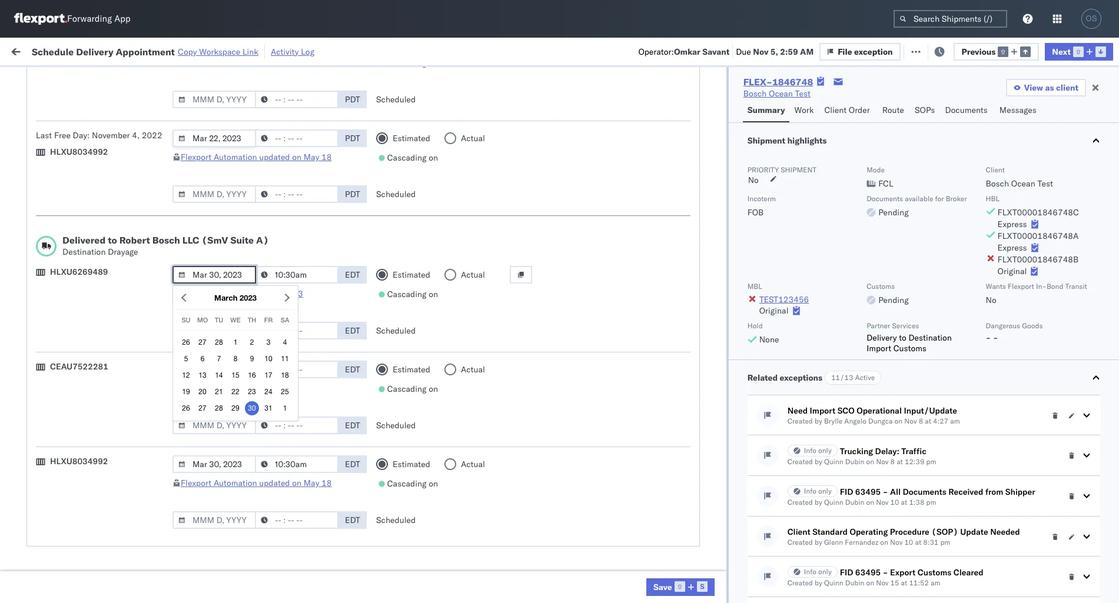 Task type: vqa. For each thing, say whether or not it's contained in the screenshot.


Task type: locate. For each thing, give the bounding box(es) containing it.
dangerous goods - -
[[987, 322, 1044, 343]]

fcl for 2:59 am edt, nov 5, 2022 schedule delivery appointment link
[[406, 196, 421, 206]]

pm up 2:00 am est, feb 3, 2023
[[219, 533, 232, 543]]

0 vertical spatial 23,
[[271, 326, 284, 336]]

30, down 28,
[[269, 507, 282, 518]]

1 fid from the top
[[841, 487, 854, 498]]

5 by from the top
[[815, 579, 823, 588]]

client inside client standard operating procedure (sop) update needed created by glenn fernandez on nov 10 at 8:31 pm
[[788, 527, 811, 538]]

0 vertical spatial upload customs clearance documents
[[27, 118, 174, 128]]

express up flxt00001846748b
[[998, 243, 1028, 253]]

abcd1234560
[[765, 455, 823, 465]]

last
[[36, 130, 52, 141]]

goods
[[1023, 322, 1044, 331]]

pm down fid 63495 - all documents received from shipper
[[927, 498, 937, 507]]

2
[[250, 339, 254, 347]]

delivery up "ready"
[[76, 46, 113, 57]]

3 1889466 from the top
[[709, 326, 745, 336]]

1 vertical spatial 23,
[[274, 403, 287, 414]]

1 horizontal spatial numbers
[[888, 96, 917, 105]]

Search Shipments (/) text field
[[894, 10, 1008, 28]]

flex-1660288 button
[[665, 115, 748, 132], [665, 115, 748, 132]]

appointment for 8:30 pm est, jan 30, 2023
[[96, 506, 145, 517]]

upload customs clearance documents for 3rd upload customs clearance documents link from the top of the page
[[27, 480, 174, 491]]

2 express from the top
[[998, 243, 1028, 253]]

1 vertical spatial 2:59 am est, dec 14, 2022
[[199, 300, 307, 310]]

2 flex-2130384 from the top
[[684, 533, 745, 543]]

3 upload from the top
[[27, 480, 54, 491]]

0 vertical spatial fid
[[841, 487, 854, 498]]

2 by from the top
[[815, 458, 823, 467]]

-- : -- -- text field
[[255, 91, 339, 108], [255, 130, 339, 147], [255, 186, 339, 203], [255, 361, 339, 379]]

1 horizontal spatial 1 button
[[278, 402, 292, 416]]

fcl for confirm pickup from los angeles, ca "link"
[[406, 326, 421, 336]]

updated down 25,
[[259, 478, 290, 489]]

flex-1893174 button
[[665, 374, 748, 391], [665, 374, 748, 391]]

scheduled for hlxu8034992
[[376, 516, 416, 526]]

4 schedule delivery appointment link from the top
[[27, 506, 145, 518]]

0 vertical spatial 5,
[[771, 46, 779, 57]]

12:39
[[905, 458, 925, 467]]

edt for second -- : -- -- text box from the bottom of the page
[[345, 460, 360, 470]]

glenn
[[825, 538, 844, 547]]

schedule pickup from rotterdam, netherlands for second schedule pickup from rotterdam, netherlands link from the bottom of the page
[[27, 423, 153, 445]]

4 schedule delivery appointment button from the top
[[27, 506, 145, 519]]

confirm inside confirm pickup from rotterdam, netherlands
[[27, 552, 57, 563]]

1 vertical spatial upload
[[27, 247, 54, 258]]

2 schedule delivery appointment from the top
[[27, 299, 145, 310]]

schedule pickup from los angeles, ca link for 2:59 am est, jan 25, 2023
[[27, 454, 172, 466]]

by inside client standard operating procedure (sop) update needed created by glenn fernandez on nov 10 at 8:31 pm
[[815, 538, 823, 547]]

27
[[199, 339, 207, 347], [199, 405, 207, 413]]

flexport automation updated on may 18 button down 2:59 am est, jan 25, 2023 at the bottom of the page
[[181, 478, 332, 489]]

0 vertical spatial schedule pickup from rotterdam, netherlands
[[27, 423, 153, 445]]

nov down "fid 63495 - export customs cleared"
[[877, 579, 889, 588]]

5 schedule pickup from los angeles, ca from the top
[[27, 377, 172, 387]]

28 button up 7
[[212, 336, 226, 350]]

1 vertical spatial 23
[[248, 388, 256, 397]]

28 button for 29
[[212, 402, 226, 416]]

3 hlxu6269489, from the top
[[827, 196, 888, 206]]

lhuu7894563, uetu5238478 for confirm delivery
[[765, 351, 885, 362]]

2 27 from the top
[[199, 405, 207, 413]]

no inside wants flexport in-bond transit no
[[987, 295, 997, 306]]

delivery up "ceau7522281"
[[59, 351, 90, 361]]

1 vertical spatial schedule pickup from rotterdam, netherlands
[[27, 526, 153, 549]]

confirm inside confirm pickup from los angeles, ca "link"
[[27, 325, 57, 336]]

from inside confirm pickup from rotterdam, netherlands
[[87, 552, 104, 563]]

63495 up created by quinn dubin on nov 10 at 1:38 pm
[[856, 487, 882, 498]]

2022 for 2:59 am edt, nov 5, 2022 schedule delivery appointment link
[[282, 196, 303, 206]]

confirm delivery button
[[27, 350, 90, 363]]

appointment for 2:59 am edt, nov 5, 2022
[[96, 195, 145, 206]]

2 vertical spatial dubin
[[846, 579, 865, 588]]

2:59 am edt, nov 5, 2022 for schedule pickup from los angeles, ca
[[199, 144, 303, 155]]

copy
[[178, 46, 197, 57]]

0 vertical spatial 14,
[[272, 274, 285, 284]]

created for fid 63495 - export customs cleared
[[788, 579, 814, 588]]

delivery for 9:00 am est, dec 24, 2022
[[59, 351, 90, 361]]

march
[[215, 293, 238, 303]]

delivery inside partner services delivery to destination import customs
[[867, 333, 898, 343]]

0 vertical spatial upload
[[27, 118, 54, 128]]

: for snoozed
[[274, 73, 276, 82]]

2022 for schedule delivery appointment link for 2:59 am est, dec 14, 2022
[[287, 300, 307, 310]]

5,
[[771, 46, 779, 57], [273, 144, 280, 155], [273, 196, 280, 206]]

2 mmm d, yyyy text field from the top
[[173, 186, 256, 203]]

4 by from the top
[[815, 538, 823, 547]]

0 vertical spatial work
[[129, 46, 149, 56]]

2:59 up "(smv"
[[199, 196, 217, 206]]

next button
[[1046, 43, 1114, 60]]

lhuu7894563, for schedule delivery appointment
[[765, 299, 825, 310]]

1 vertical spatial 28 button
[[212, 402, 226, 416]]

updated down 19, on the top left of page
[[259, 152, 290, 163]]

est, for schedule delivery appointment link for 2:59 am est, dec 14, 2022
[[235, 300, 253, 310]]

2 vertical spatial import
[[810, 406, 836, 417]]

: left "ready"
[[85, 73, 87, 82]]

ceau7522281, up shipment
[[765, 144, 825, 154]]

0 vertical spatial 28
[[215, 339, 223, 347]]

express for flxt00001846748c
[[998, 219, 1028, 230]]

0 vertical spatial 23
[[293, 289, 303, 299]]

27 down "7:00"
[[199, 339, 207, 347]]

client for standard
[[788, 527, 811, 538]]

schedule delivery appointment button up confirm pickup from rotterdam, netherlands
[[27, 506, 145, 519]]

0 horizontal spatial 23
[[248, 388, 256, 397]]

0 vertical spatial 18
[[322, 152, 332, 163]]

-- : -- -- text field for hlxu8034992
[[255, 512, 339, 530]]

original up wants at the right of page
[[998, 266, 1028, 277]]

0 horizontal spatial to
[[108, 234, 117, 246]]

5
[[184, 355, 188, 364]]

2 vertical spatial quinn
[[825, 579, 844, 588]]

fcl for schedule delivery appointment link related to 8:30 pm est, jan 30, 2023
[[406, 507, 421, 518]]

original
[[998, 266, 1028, 277], [760, 306, 789, 316]]

0 horizontal spatial 15
[[232, 372, 240, 380]]

rotterdam, inside confirm pickup from rotterdam, netherlands
[[106, 552, 148, 563]]

0 vertical spatial am
[[951, 417, 961, 426]]

4 resize handle column header from the left
[[440, 91, 454, 604]]

nov
[[754, 46, 769, 57], [255, 144, 271, 155], [255, 196, 271, 206], [905, 417, 918, 426], [877, 458, 889, 467], [877, 498, 889, 507], [891, 538, 903, 547], [877, 579, 889, 588]]

23 inside button
[[248, 388, 256, 397]]

8 inside button
[[234, 355, 238, 364]]

1 vertical spatial 27
[[199, 405, 207, 413]]

dec for confirm pickup from los angeles, ca
[[254, 326, 269, 336]]

205 on track
[[271, 46, 319, 56]]

4 1889466 from the top
[[709, 351, 745, 362]]

1 11:30 pm est, jan 23, 2023 from the top
[[199, 403, 309, 414]]

confirm inside confirm delivery link
[[27, 351, 57, 361]]

1 confirm from the top
[[27, 325, 57, 336]]

1 left 2
[[234, 339, 238, 347]]

schedule pickup from rotterdam, netherlands
[[27, 423, 153, 445], [27, 526, 153, 549]]

schedule delivery appointment button up delivered
[[27, 195, 145, 208]]

3 mmm d, yyyy text field from the top
[[173, 266, 256, 284]]

11 resize handle column header from the left
[[1099, 91, 1113, 604]]

2 flex-1889466 from the top
[[684, 300, 745, 310]]

27 button down "20" button
[[196, 402, 210, 416]]

0 horizontal spatial mode
[[379, 96, 398, 105]]

mmm d, yyyy text field up "(smv"
[[173, 186, 256, 203]]

5 cascading from the top
[[388, 479, 427, 490]]

8 inside need import sco operational input/update created by brylle angelo dungca on nov 8 at 4:27 am
[[919, 417, 924, 426]]

flex-2130387 down flex-1662119
[[684, 481, 745, 492]]

pm for traffic
[[927, 458, 937, 467]]

2 8:30 from the top
[[199, 533, 217, 543]]

delivered to robert bosch llc (smv suite a) destination drayage
[[62, 234, 269, 257]]

1893174
[[709, 377, 745, 388]]

4 edt from the top
[[345, 421, 360, 431]]

pm down the (sop)
[[941, 538, 951, 547]]

est, for schedule pickup from los angeles, ca link corresponding to 2:59 am est, jan 25, 2023
[[235, 455, 253, 466]]

on
[[289, 46, 298, 56], [429, 58, 438, 68], [292, 152, 302, 163], [429, 153, 438, 163], [264, 289, 273, 299], [429, 289, 438, 300], [429, 384, 438, 395], [895, 417, 903, 426], [867, 458, 875, 467], [292, 478, 302, 489], [429, 479, 438, 490], [867, 498, 875, 507], [881, 538, 889, 547], [867, 579, 875, 588]]

schedule delivery appointment link
[[27, 195, 145, 206], [27, 298, 145, 310], [27, 402, 145, 414], [27, 506, 145, 518]]

upload
[[27, 118, 54, 128], [27, 247, 54, 258], [27, 480, 54, 491]]

18 button
[[278, 369, 292, 383]]

1 vertical spatial 2:59 am edt, nov 5, 2022
[[199, 196, 303, 206]]

4 schedule pickup from los angeles, ca button from the top
[[27, 272, 172, 285]]

0 vertical spatial import
[[100, 46, 127, 56]]

est, for confirm delivery link
[[235, 351, 253, 362]]

1 27 button from the top
[[196, 336, 210, 350]]

2:59 for schedule pickup from los angeles, ca button corresponding to 2:59 am est, jan 25, 2023
[[199, 455, 217, 466]]

2 schedule delivery appointment link from the top
[[27, 298, 145, 310]]

at inside need import sco operational input/update created by brylle angelo dungca on nov 8 at 4:27 am
[[926, 417, 932, 426]]

schedule
[[32, 46, 74, 57], [27, 143, 62, 154], [27, 169, 62, 180], [27, 195, 62, 206], [27, 221, 62, 232], [27, 273, 62, 284], [27, 299, 62, 310], [27, 377, 62, 387], [27, 403, 62, 413], [27, 423, 62, 433], [27, 455, 62, 465], [27, 506, 62, 517], [27, 526, 62, 537]]

0 vertical spatial flexport automation updated on may 18 button
[[181, 152, 332, 163]]

2 11:30 pm est, jan 23, 2023 from the top
[[199, 429, 309, 440]]

estimated for hlxu8034992
[[393, 460, 431, 470]]

transit
[[1066, 282, 1088, 291]]

edt for hlxu6269489 -- : -- -- text box
[[345, 326, 360, 336]]

4 cascading on from the top
[[388, 384, 438, 395]]

schedule delivery appointment link for 2:59 am est, dec 14, 2022
[[27, 298, 145, 310]]

flex-1846748
[[744, 76, 814, 88], [684, 144, 745, 155], [684, 170, 745, 181], [684, 196, 745, 206], [684, 222, 745, 232], [684, 248, 745, 258]]

2 vertical spatial pm
[[941, 538, 951, 547]]

27 button for 1
[[196, 336, 210, 350]]

1 lhuu7894563, uetu5238478 from the top
[[765, 273, 885, 284]]

2 automation from the top
[[214, 478, 257, 489]]

fid 63495 - all documents received from shipper
[[841, 487, 1036, 498]]

1 vertical spatial 30,
[[269, 533, 282, 543]]

28 left 29
[[215, 405, 223, 413]]

mmm d, yyyy text field for 5th -- : -- -- text box from the bottom
[[173, 266, 256, 284]]

0 vertical spatial no
[[279, 73, 288, 82]]

angeles, for 2:59 am est, dec 14, 2022
[[126, 273, 159, 284]]

14, for schedule pickup from los angeles, ca
[[272, 274, 285, 284]]

at left 1:38
[[902, 498, 908, 507]]

dec for schedule delivery appointment
[[255, 300, 270, 310]]

-- : -- -- text field
[[255, 266, 339, 284], [255, 322, 339, 340], [255, 417, 339, 435], [255, 456, 339, 474], [255, 512, 339, 530]]

3 scheduled from the top
[[376, 326, 416, 336]]

20
[[199, 388, 207, 397]]

dec up fr
[[255, 300, 270, 310]]

1 upload from the top
[[27, 118, 54, 128]]

bosch
[[744, 88, 767, 99], [460, 144, 484, 155], [987, 179, 1010, 189], [152, 234, 180, 246], [460, 274, 484, 284], [460, 351, 484, 362], [541, 351, 564, 362]]

services
[[893, 322, 920, 331]]

1 vertical spatial 18
[[281, 372, 289, 380]]

pm right "12:39"
[[927, 458, 937, 467]]

2 actual from the top
[[461, 270, 485, 280]]

28 down "7:00"
[[215, 339, 223, 347]]

1 1889466 from the top
[[709, 274, 745, 284]]

mbl/mawb numbers
[[845, 96, 917, 105]]

schedule delivery appointment link up confirm pickup from los angeles, ca
[[27, 298, 145, 310]]

1 horizontal spatial 15
[[891, 579, 900, 588]]

edt,
[[235, 118, 253, 129], [235, 144, 253, 155], [235, 196, 253, 206]]

1 dubin from the top
[[846, 458, 865, 467]]

netherlands for 2:00
[[27, 564, 73, 575]]

1 estimated from the top
[[393, 133, 431, 144]]

omkar
[[675, 46, 701, 57], [1001, 118, 1026, 129], [1001, 170, 1026, 181], [1001, 196, 1026, 206]]

feb
[[255, 559, 269, 569]]

5 edt from the top
[[345, 460, 360, 470]]

at left link
[[235, 46, 242, 56]]

0 horizontal spatial file
[[838, 46, 853, 57]]

4 ceau7522281, hlxu6269489, hlxu8034992 from the top
[[765, 222, 947, 232]]

2:59 for 2:59 am est, dec 14, 2022 schedule pickup from los angeles, ca button
[[199, 274, 217, 284]]

message
[[159, 46, 192, 56]]

cascading for ceau7522281
[[388, 384, 427, 395]]

2 horizontal spatial client
[[987, 166, 1006, 174]]

1 vertical spatial 14,
[[272, 300, 285, 310]]

1 vertical spatial schedule pickup from rotterdam, netherlands button
[[27, 526, 177, 551]]

exception up mbl/mawb numbers
[[855, 46, 893, 57]]

only for trucking delay: traffic
[[819, 447, 832, 455]]

estimated for ceau7522281
[[393, 365, 431, 375]]

need import sco operational input/update created by brylle angelo dungca on nov 8 at 4:27 am
[[788, 406, 961, 426]]

2:59 am est, jan 13, 2023
[[199, 377, 305, 388]]

destination down delivered
[[62, 247, 106, 257]]

exception
[[935, 46, 973, 56], [855, 46, 893, 57]]

15 right 14 button
[[232, 372, 240, 380]]

23, up 25,
[[274, 429, 287, 440]]

updated for hlxu8034992
[[259, 478, 290, 489]]

info only for fid 63495 - export customs cleared
[[805, 568, 832, 577]]

info for fid 63495 - all documents received from shipper
[[805, 487, 817, 496]]

nyku9743990 up standard
[[765, 507, 823, 517]]

--
[[541, 118, 551, 129], [845, 455, 856, 466]]

2 lhuu7894563, from the top
[[765, 299, 825, 310]]

27 for 29
[[199, 405, 207, 413]]

1 vertical spatial am
[[931, 579, 941, 588]]

destination inside partner services delivery to destination import customs
[[909, 333, 953, 343]]

we
[[231, 316, 241, 324]]

mode button
[[374, 94, 443, 105]]

2130384
[[709, 507, 745, 518], [709, 533, 745, 543]]

31
[[265, 405, 273, 413]]

pending down documents available for broker
[[879, 207, 909, 218]]

1 vertical spatial 8:30
[[199, 533, 217, 543]]

3 abcdefg78456546 from the top
[[845, 326, 925, 336]]

only down brylle
[[819, 447, 832, 455]]

30,
[[269, 507, 282, 518], [269, 533, 282, 543]]

0 vertical spatial flexport automation updated on may 18
[[181, 152, 332, 163]]

28
[[215, 339, 223, 347], [215, 405, 223, 413]]

1 vertical spatial pm
[[927, 498, 937, 507]]

no down priority
[[749, 175, 759, 186]]

4 ceau7522281, from the top
[[765, 222, 825, 232]]

at inside client standard operating procedure (sop) update needed created by glenn fernandez on nov 10 at 8:31 pm
[[916, 538, 922, 547]]

1 vertical spatial 8
[[919, 417, 924, 426]]

2 vertical spatial only
[[819, 568, 832, 577]]

wants
[[987, 282, 1007, 291]]

edt for first -- : -- -- text field from the bottom of the page
[[345, 365, 360, 375]]

1 schedule pickup from los angeles, ca from the top
[[27, 143, 172, 154]]

1 horizontal spatial for
[[936, 194, 945, 203]]

created by quinn dubin on nov 15 at 11:52 am
[[788, 579, 941, 588]]

1 vertical spatial may
[[275, 289, 291, 299]]

schedule pickup from los angeles, ca button for 2:59 am est, jan 13, 2023
[[27, 376, 172, 389]]

lhuu7894563, uetu5238478 up partner
[[765, 299, 885, 310]]

2 uetu5238478 from the top
[[828, 299, 885, 310]]

0 vertical spatial pending
[[879, 207, 909, 218]]

4 cascading from the top
[[388, 384, 427, 395]]

lhuu7894563, uetu5238478 up test123456 button
[[765, 273, 885, 284]]

0 horizontal spatial 1
[[234, 339, 238, 347]]

2 ceau7522281, hlxu6269489, hlxu8034992 from the top
[[765, 170, 947, 180]]

1 only from the top
[[819, 447, 832, 455]]

1 pending from the top
[[879, 207, 909, 218]]

1 ceau7522281, from the top
[[765, 144, 825, 154]]

quinn for trucking delay: traffic
[[825, 458, 844, 467]]

0 vertical spatial 27
[[199, 339, 207, 347]]

0 vertical spatial lagerfeld
[[659, 559, 694, 569]]

10 ocean fcl from the top
[[379, 429, 421, 440]]

am right 4:27
[[951, 417, 961, 426]]

omkar down messages
[[1001, 118, 1026, 129]]

27 down 20
[[199, 405, 207, 413]]

1 button left 2
[[229, 336, 243, 350]]

quinn down glenn
[[825, 579, 844, 588]]

2 vertical spatial 18
[[322, 478, 332, 489]]

status : ready for work, blocked, in progress
[[65, 73, 214, 82]]

pdt
[[345, 94, 360, 105], [345, 133, 360, 144], [345, 189, 360, 200]]

client inside button
[[825, 105, 847, 115]]

client inside the client bosch ocean test incoterm fob
[[987, 166, 1006, 174]]

trucking
[[841, 447, 874, 457]]

7
[[217, 355, 221, 364]]

month  2023-03 element
[[177, 335, 294, 417]]

schedule delivery appointment link up confirm pickup from rotterdam, netherlands
[[27, 506, 145, 518]]

client up the hbl in the top of the page
[[987, 166, 1006, 174]]

1 ocean fcl from the top
[[379, 118, 421, 129]]

2 vertical spatial omkar savant
[[1001, 196, 1053, 206]]

1 vertical spatial lagerfeld
[[659, 585, 694, 595]]

uetu5238478
[[828, 273, 885, 284], [828, 299, 885, 310], [828, 325, 885, 336], [828, 351, 885, 362]]

2:59 am edt, nov 5, 2022 for schedule delivery appointment
[[199, 196, 303, 206]]

on inside client standard operating procedure (sop) update needed created by glenn fernandez on nov 10 at 8:31 pm
[[881, 538, 889, 547]]

0 vertical spatial automation
[[214, 152, 257, 163]]

3 schedule pickup from los angeles, ca link from the top
[[27, 221, 172, 232]]

1 vertical spatial quinn
[[825, 498, 844, 507]]

delivery inside confirm delivery link
[[59, 351, 90, 361]]

2 vertical spatial upload
[[27, 480, 54, 491]]

3:00
[[199, 118, 217, 129]]

schedule delivery appointment button for 2:59 am edt, nov 5, 2022
[[27, 195, 145, 208]]

1 horizontal spatial work
[[795, 105, 814, 115]]

in-
[[1037, 282, 1047, 291]]

schedule delivery appointment up delivered
[[27, 195, 145, 206]]

ceau7522281, hlxu6269489, hlxu8034992
[[765, 144, 947, 154], [765, 170, 947, 180], [765, 196, 947, 206], [765, 222, 947, 232]]

3 upload customs clearance documents link from the top
[[27, 480, 174, 492]]

5 mmm d, yyyy text field from the top
[[173, 512, 256, 530]]

MMM D, YYYY text field
[[173, 130, 256, 147], [173, 186, 256, 203], [173, 266, 256, 284], [173, 456, 256, 474], [173, 512, 256, 530]]

4 lhuu7894563, from the top
[[765, 351, 825, 362]]

1 vertical spatial original
[[760, 306, 789, 316]]

delivery up confirm pickup from rotterdam, netherlands
[[64, 506, 94, 517]]

1 cascading from the top
[[388, 58, 427, 68]]

actual for hlxu8034992
[[461, 460, 485, 470]]

MMM D, YYYY text field
[[173, 91, 256, 108], [173, 322, 256, 340], [173, 361, 256, 379], [173, 417, 256, 435]]

1 info from the top
[[805, 447, 817, 455]]

updated
[[259, 152, 290, 163], [231, 289, 261, 299], [259, 478, 290, 489]]

angeles, for 2:59 am est, jan 13, 2023
[[126, 377, 159, 387]]

0 horizontal spatial 1 button
[[229, 336, 243, 350]]

lhuu7894563,
[[765, 273, 825, 284], [765, 299, 825, 310], [765, 325, 825, 336], [765, 351, 825, 362]]

express for flxt00001846748a
[[998, 243, 1028, 253]]

maeu9408431 up created by quinn dubin on nov 15 at 11:52 am
[[845, 559, 905, 569]]

ca inside "link"
[[156, 325, 167, 336]]

delivery for 8:30 pm est, jan 30, 2023
[[64, 506, 94, 517]]

customs inside partner services delivery to destination import customs
[[894, 343, 927, 354]]

mo
[[197, 316, 208, 324]]

file down "search shipments (/)" text field
[[918, 46, 933, 56]]

dubin down fernandez
[[846, 579, 865, 588]]

8:30 pm est, jan 30, 2023 down 11:30 pm est, jan 28, 2023
[[199, 507, 304, 518]]

0 vertical spatial integration
[[541, 559, 582, 569]]

flexport automation updated on may 18 button down 3:00 am edt, aug 19, 2022
[[181, 152, 332, 163]]

3 schedule delivery appointment from the top
[[27, 403, 145, 413]]

30, up the 3, at the left of the page
[[269, 533, 282, 543]]

exceptions
[[780, 373, 823, 384]]

quinn
[[825, 458, 844, 467], [825, 498, 844, 507], [825, 579, 844, 588]]

fcl
[[406, 118, 421, 129], [406, 144, 421, 155], [406, 170, 421, 181], [879, 179, 894, 189], [406, 196, 421, 206], [406, 274, 421, 284], [406, 300, 421, 310], [406, 326, 421, 336], [406, 351, 421, 362], [406, 377, 421, 388], [406, 429, 421, 440], [406, 455, 421, 466], [406, 481, 421, 492], [406, 507, 421, 518], [406, 559, 421, 569]]

workitem
[[13, 96, 44, 105]]

0 vertical spatial 10
[[265, 355, 273, 364]]

6 edt from the top
[[345, 516, 360, 526]]

numbers inside container numbers
[[765, 101, 794, 110]]

est, for 2:59 am est, dec 14, 2022's schedule pickup from los angeles, ca link
[[235, 274, 253, 284]]

0 vertical spatial omkar savant
[[1001, 118, 1053, 129]]

0 vertical spatial karl
[[642, 559, 657, 569]]

2 vertical spatial updated
[[259, 478, 290, 489]]

import up brylle
[[810, 406, 836, 417]]

0 vertical spatial 26 button
[[179, 336, 193, 350]]

los inside "link"
[[106, 325, 120, 336]]

nyku9743990 left glenn
[[765, 533, 823, 543]]

2 info from the top
[[805, 487, 817, 496]]

1 2:59 am edt, nov 5, 2022 from the top
[[199, 144, 303, 155]]

10 inside client standard operating procedure (sop) update needed created by glenn fernandez on nov 10 at 8:31 pm
[[905, 538, 914, 547]]

snoozed
[[246, 73, 274, 82]]

26 button for 1
[[179, 336, 193, 350]]

zimu3048342 up operating
[[845, 507, 902, 518]]

next
[[1053, 46, 1072, 57]]

flex-2130384 button
[[665, 504, 748, 521], [665, 504, 748, 521], [665, 530, 748, 546], [665, 530, 748, 546]]

file exception up mbl/mawb
[[838, 46, 893, 57]]

2 horizontal spatial 10
[[905, 538, 914, 547]]

dec for schedule pickup from los angeles, ca
[[255, 274, 270, 284]]

4 abcdefg78456546 from the top
[[845, 351, 925, 362]]

6 ocean fcl from the top
[[379, 300, 421, 310]]

appointment up the confirm pickup from rotterdam, netherlands link
[[96, 506, 145, 517]]

2 vertical spatial 23,
[[274, 429, 287, 440]]

2:59 for schedule delivery appointment button associated with 2:59 am edt, nov 5, 2022
[[199, 196, 217, 206]]

may for hlxu6269489
[[275, 289, 291, 299]]

4 lhuu7894563, uetu5238478 from the top
[[765, 351, 885, 362]]

created inside need import sco operational input/update created by brylle angelo dungca on nov 8 at 4:27 am
[[788, 417, 814, 426]]

2:59 up 11:30 pm est, jan 28, 2023
[[199, 455, 217, 466]]

ceau7522281, down incoterm
[[765, 222, 825, 232]]

13 button
[[196, 369, 210, 383]]

0 vertical spatial flex-2130384
[[684, 507, 745, 518]]

to inside the "delivered to robert bosch llc (smv suite a) destination drayage"
[[108, 234, 117, 246]]

flexport automation updated on may 18 button
[[181, 152, 332, 163], [181, 478, 332, 489]]

1 14, from the top
[[272, 274, 285, 284]]

flexport inside wants flexport in-bond transit no
[[1009, 282, 1035, 291]]

28 button for 1
[[212, 336, 226, 350]]

maeu9408431 up "dungca"
[[845, 403, 905, 414]]

0 vertical spatial schedule pickup from rotterdam, netherlands link
[[27, 422, 177, 446]]

0 vertical spatial edt,
[[235, 118, 253, 129]]

mmm d, yyyy text field up 2:00
[[173, 512, 256, 530]]

Search Work text field
[[723, 42, 852, 60]]

related exceptions
[[748, 373, 823, 384]]

lagerfeld
[[659, 559, 694, 569], [659, 585, 694, 595]]

only up created by quinn dubin on nov 10 at 1:38 pm
[[819, 487, 832, 496]]

info only down glenn
[[805, 568, 832, 577]]

1 schedule pickup from los angeles, ca link from the top
[[27, 143, 172, 155]]

operational
[[857, 406, 903, 417]]

cascading on
[[388, 58, 438, 68], [388, 153, 438, 163], [388, 289, 438, 300], [388, 384, 438, 395], [388, 479, 438, 490]]

14 ocean fcl from the top
[[379, 559, 421, 569]]

ca for 7:00 pm est, dec 23, 2022
[[156, 325, 167, 336]]

1 vertical spatial confirm
[[27, 351, 57, 361]]

lhuu7894563, up test123456 button
[[765, 273, 825, 284]]

quinn for fid 63495 - export customs cleared
[[825, 579, 844, 588]]

schedule pickup from los angeles, ca link for 2:59 am est, jan 13, 2023
[[27, 376, 172, 388]]

5 scheduled from the top
[[376, 516, 416, 526]]

scheduled for ceau7522281
[[376, 421, 416, 431]]

pm down 2:59 am est, jan 25, 2023 at the bottom of the page
[[224, 481, 237, 492]]

flexport automation updated on may 18 down 2:59 am est, jan 25, 2023 at the bottom of the page
[[181, 478, 332, 489]]

3 button
[[262, 336, 276, 350]]

10 button
[[262, 353, 276, 367]]

schedule delivery appointment up confirm pickup from los angeles, ca
[[27, 299, 145, 310]]

snooze
[[336, 96, 359, 105]]

2 vertical spatial no
[[987, 295, 997, 306]]

1 horizontal spatial original
[[998, 266, 1028, 277]]

bosch inside the "delivered to robert bosch llc (smv suite a) destination drayage"
[[152, 234, 180, 246]]

1 vertical spatial import
[[867, 343, 892, 354]]

1 vertical spatial fid
[[841, 568, 854, 579]]

2 vertical spatial pdt
[[345, 189, 360, 200]]

2 quinn from the top
[[825, 498, 844, 507]]

for left broker
[[936, 194, 945, 203]]

schedule delivery appointment for 2:59 am est, dec 14, 2022
[[27, 299, 145, 310]]

netherlands for 8:30
[[27, 538, 73, 549]]

1 vertical spatial karl
[[642, 585, 657, 595]]

-- left delay:
[[845, 455, 856, 466]]

a)
[[256, 234, 269, 246]]

risk
[[244, 46, 258, 56]]

scheduled for hlxu6269489
[[376, 326, 416, 336]]

file exception down "search shipments (/)" text field
[[918, 46, 973, 56]]

resize handle column header
[[178, 91, 192, 604], [316, 91, 330, 604], [359, 91, 374, 604], [440, 91, 454, 604], [521, 91, 535, 604], [645, 91, 659, 604], [745, 91, 759, 604], [825, 91, 840, 604], [981, 91, 995, 604], [1061, 91, 1076, 604], [1099, 91, 1113, 604]]

edt for -- : -- -- text box corresponding to ceau7522281
[[345, 421, 360, 431]]

flex-2130387 down the "flex-1893174"
[[684, 403, 745, 414]]

confirm delivery
[[27, 351, 90, 361]]

1 vertical spatial info only
[[805, 487, 832, 496]]

3 edt, from the top
[[235, 196, 253, 206]]

1 vertical spatial nyku9743990
[[765, 533, 823, 543]]

1 mmm d, yyyy text field from the top
[[173, 130, 256, 147]]

bosch ocean test link
[[744, 88, 811, 100]]

dec up marvin arroz updated on may 23 button
[[255, 274, 270, 284]]

ocean fcl
[[379, 118, 421, 129], [379, 144, 421, 155], [379, 170, 421, 181], [379, 196, 421, 206], [379, 274, 421, 284], [379, 300, 421, 310], [379, 326, 421, 336], [379, 351, 421, 362], [379, 377, 421, 388], [379, 429, 421, 440], [379, 455, 421, 466], [379, 481, 421, 492], [379, 507, 421, 518], [379, 559, 421, 569]]

759 at risk
[[217, 46, 258, 56]]

to inside partner services delivery to destination import customs
[[900, 333, 907, 343]]

integration
[[541, 559, 582, 569], [541, 585, 582, 595]]

netherlands inside confirm pickup from rotterdam, netherlands
[[27, 564, 73, 575]]

2:59 am edt, nov 5, 2022 up suite on the left of page
[[199, 196, 303, 206]]

0 horizontal spatial 8
[[234, 355, 238, 364]]

test123456 button
[[760, 295, 810, 305]]

schedule pickup from los angeles, ca button for 2:59 am est, jan 25, 2023
[[27, 454, 172, 467]]

2 info only from the top
[[805, 487, 832, 496]]

0 horizontal spatial file exception
[[838, 46, 893, 57]]

lhuu7894563, uetu5238478 up 11/13
[[765, 351, 885, 362]]

bosch ocean test for 2:59 am edt, nov 5, 2022
[[460, 144, 528, 155]]

5 schedule pickup from los angeles, ca button from the top
[[27, 376, 172, 389]]

standard
[[813, 527, 848, 538]]

1889466 for confirm pickup from los angeles, ca
[[709, 326, 745, 336]]

1 button right 31 button
[[278, 402, 292, 416]]

ca for 2:59 am est, jan 25, 2023
[[161, 455, 172, 465]]

schedule delivery appointment for 8:30 pm est, jan 30, 2023
[[27, 506, 145, 517]]

my work
[[12, 43, 64, 59]]

cascading for hlxu8034992
[[388, 479, 427, 490]]

flex-2130387 right save
[[684, 585, 745, 595]]

flexport. image
[[14, 13, 67, 25]]

2:59 am edt, nov 5, 2022
[[199, 144, 303, 155], [199, 196, 303, 206]]

2 2:59 am est, dec 14, 2022 from the top
[[199, 300, 307, 310]]

1 omkar savant from the top
[[1001, 118, 1053, 129]]

8
[[234, 355, 238, 364], [919, 417, 924, 426], [891, 458, 896, 467]]

import down partner
[[867, 343, 892, 354]]

14, up marvin arroz updated on may 23
[[272, 274, 285, 284]]

8 left 9
[[234, 355, 238, 364]]

2 vertical spatial info
[[805, 568, 817, 577]]

15 button
[[229, 369, 243, 383]]

26 for 29
[[182, 405, 190, 413]]

0 vertical spatial upload customs clearance documents link
[[27, 117, 174, 129]]

7 resize handle column header from the left
[[745, 91, 759, 604]]

angeles, inside "link"
[[122, 325, 154, 336]]

2:59 am est, dec 14, 2022 up th
[[199, 300, 307, 310]]

schedule pickup from los angeles, ca button for 2:59 am edt, nov 5, 2022
[[27, 143, 172, 156]]

mmm d, yyyy text field up arroz
[[173, 266, 256, 284]]

for left work,
[[113, 73, 123, 82]]

8 down delay:
[[891, 458, 896, 467]]

1 vertical spatial client
[[987, 166, 1006, 174]]

ceau7522281, down shipment highlights
[[765, 170, 825, 180]]

schedule pickup from los angeles, ca button for 2:59 am est, dec 14, 2022
[[27, 272, 172, 285]]

destination down the services
[[909, 333, 953, 343]]

0 vertical spatial 2:59 am edt, nov 5, 2022
[[199, 144, 303, 155]]

8 down input/update
[[919, 417, 924, 426]]

1 27 from the top
[[199, 339, 207, 347]]

2:59 for schedule pickup from los angeles, ca button for 2:59 am edt, nov 5, 2022
[[199, 144, 217, 155]]

import inside partner services delivery to destination import customs
[[867, 343, 892, 354]]

1 26 button from the top
[[179, 336, 193, 350]]

1 vertical spatial flexport automation updated on may 18
[[181, 478, 332, 489]]

1 vertical spatial clearance
[[91, 247, 129, 258]]

1 horizontal spatial to
[[900, 333, 907, 343]]

0 vertical spatial 28 button
[[212, 336, 226, 350]]

fcl for second schedule pickup from rotterdam, netherlands link from the bottom of the page
[[406, 429, 421, 440]]

26 button for 29
[[179, 402, 193, 416]]

3 cascading from the top
[[388, 289, 427, 300]]

1 vertical spatial 15
[[891, 579, 900, 588]]

lhuu7894563, uetu5238478 down test123456 button
[[765, 325, 885, 336]]

26 button down 19 button at the bottom left of page
[[179, 402, 193, 416]]

0 vertical spatial --
[[541, 118, 551, 129]]

mode down ymluw236679313
[[867, 166, 885, 174]]

schedule pickup from los angeles, ca link for 2:59 am edt, nov 5, 2022
[[27, 143, 172, 155]]

test123456 up documents available for broker
[[845, 170, 895, 181]]

0 vertical spatial only
[[819, 447, 832, 455]]

1 2:59 am est, dec 14, 2022 from the top
[[199, 274, 307, 284]]

4,
[[132, 130, 140, 141]]

3 info only from the top
[[805, 568, 832, 577]]

23,
[[271, 326, 284, 336], [274, 403, 287, 414], [274, 429, 287, 440]]



Task type: describe. For each thing, give the bounding box(es) containing it.
5 resize handle column header from the left
[[521, 91, 535, 604]]

container numbers button
[[759, 89, 828, 110]]

2 cascading from the top
[[388, 153, 427, 163]]

1 vertical spatial for
[[936, 194, 945, 203]]

angeles, for 2:59 am est, jan 25, 2023
[[126, 455, 159, 465]]

1 scheduled from the top
[[376, 94, 416, 105]]

1 horizontal spatial no
[[749, 175, 759, 186]]

workspace
[[199, 46, 241, 57]]

2:59 am est, dec 14, 2022 for schedule delivery appointment
[[199, 300, 307, 310]]

25
[[281, 388, 289, 397]]

flex-1846748 link
[[744, 76, 814, 88]]

4 maeu9408431 from the top
[[845, 559, 905, 569]]

1 8:30 from the top
[[199, 507, 217, 518]]

los for 2:59 am est, jan 25, 2023
[[111, 455, 124, 465]]

marvin arroz updated on may 23
[[181, 289, 303, 299]]

4 2130387 from the top
[[709, 559, 745, 569]]

1 vertical spatial work
[[795, 105, 814, 115]]

angeles, for 7:00 pm est, dec 23, 2022
[[122, 325, 154, 336]]

0 vertical spatial updated
[[259, 152, 290, 163]]

summary
[[748, 105, 786, 115]]

2 ocean fcl from the top
[[379, 144, 421, 155]]

2 zimu3048342 from the top
[[845, 533, 902, 543]]

nov inside need import sco operational input/update created by brylle angelo dungca on nov 8 at 4:27 am
[[905, 417, 918, 426]]

2 8:30 pm est, jan 30, 2023 from the top
[[199, 533, 304, 543]]

fcl for confirm delivery link
[[406, 351, 421, 362]]

consignee
[[517, 118, 557, 129]]

2 resize handle column header from the left
[[316, 91, 330, 604]]

flex-1893174
[[684, 377, 745, 388]]

marvin
[[181, 289, 207, 299]]

2:59 am est, dec 14, 2022 for schedule pickup from los angeles, ca
[[199, 274, 307, 284]]

22 button
[[229, 386, 243, 400]]

flxt00001846748a
[[998, 231, 1080, 242]]

nov up operating
[[877, 498, 889, 507]]

9
[[250, 355, 254, 364]]

import inside button
[[100, 46, 127, 56]]

2 -- : -- -- text field from the top
[[255, 130, 339, 147]]

3 flex-2130387 from the top
[[684, 481, 745, 492]]

0 horizontal spatial original
[[760, 306, 789, 316]]

0 horizontal spatial --
[[541, 118, 551, 129]]

3 11:30 from the top
[[199, 481, 222, 492]]

2 scheduled from the top
[[376, 189, 416, 200]]

1 maeu9408431 from the top
[[845, 403, 905, 414]]

forwarding app link
[[14, 13, 131, 25]]

(sop)
[[932, 527, 959, 538]]

4:27
[[934, 417, 949, 426]]

llc
[[183, 234, 199, 246]]

am for 2:59 am est, jan 13, 2023's schedule pickup from los angeles, ca link
[[219, 377, 233, 388]]

sco
[[838, 406, 855, 417]]

free
[[54, 130, 71, 141]]

fernandez
[[846, 538, 879, 547]]

omkar savant for 2:59 am edt, nov 5, 2022
[[1001, 196, 1053, 206]]

2 schedule pickup from los angeles, ca button from the top
[[27, 169, 172, 182]]

1 karl from the top
[[642, 559, 657, 569]]

highlights
[[788, 136, 827, 146]]

0 vertical spatial for
[[113, 73, 123, 82]]

1 actual from the top
[[461, 133, 485, 144]]

uetu5238478 for confirm delivery
[[828, 351, 885, 362]]

schedule delivery appointment link for 11:30 pm est, jan 23, 2023
[[27, 402, 145, 414]]

update
[[961, 527, 989, 538]]

3 schedule pickup from los angeles, ca button from the top
[[27, 221, 172, 234]]

4 gvcu5265864 from the top
[[765, 559, 823, 569]]

created by quinn dubin on nov 8 at 12:39 pm
[[788, 458, 937, 467]]

lhuu7894563, for schedule pickup from los angeles, ca
[[765, 273, 825, 284]]

6 resize handle column header from the left
[[645, 91, 659, 604]]

2 vertical spatial 8
[[891, 458, 896, 467]]

3 ocean fcl from the top
[[379, 170, 421, 181]]

nov inside client standard operating procedure (sop) update needed created by glenn fernandez on nov 10 at 8:31 pm
[[891, 538, 903, 547]]

last free day: november 4, 2022
[[36, 130, 162, 141]]

4 button
[[278, 336, 292, 350]]

2 flex-2130387 from the top
[[684, 429, 745, 440]]

13 ocean fcl from the top
[[379, 507, 421, 518]]

suite
[[231, 234, 254, 246]]

18 inside 18 button
[[281, 372, 289, 380]]

flxt00001846748c
[[998, 207, 1080, 218]]

19 button
[[179, 386, 193, 400]]

2 upload customs clearance documents link from the top
[[27, 247, 174, 258]]

on inside need import sco operational input/update created by brylle angelo dungca on nov 8 at 4:27 am
[[895, 417, 903, 426]]

due nov 5, 2:59 am
[[737, 46, 814, 57]]

edt, for los
[[235, 144, 253, 155]]

work button
[[790, 100, 820, 123]]

4 ocean fcl from the top
[[379, 196, 421, 206]]

traffic
[[902, 447, 927, 457]]

view as client
[[1025, 82, 1079, 93]]

bond
[[1047, 282, 1064, 291]]

delivery for 11:30 pm est, jan 23, 2023
[[64, 403, 94, 413]]

0 vertical spatial 1 button
[[229, 336, 243, 350]]

26 for 1
[[182, 339, 190, 347]]

3 ceau7522281, hlxu6269489, hlxu8034992 from the top
[[765, 196, 947, 206]]

schedule pickup from los angeles, ca for 2:59 am est, dec 14, 2022
[[27, 273, 172, 284]]

11 ocean fcl from the top
[[379, 455, 421, 466]]

hbl
[[987, 194, 1000, 203]]

nov down aug
[[255, 144, 271, 155]]

2 schedule pickup from rotterdam, netherlands button from the top
[[27, 526, 177, 551]]

clearance for second upload customs clearance documents link from the bottom
[[91, 247, 129, 258]]

3 pdt from the top
[[345, 189, 360, 200]]

20 button
[[196, 386, 210, 400]]

1 hlxu6269489, from the top
[[827, 144, 888, 154]]

pm inside client standard operating procedure (sop) update needed created by glenn fernandez on nov 10 at 8:31 pm
[[941, 538, 951, 547]]

documents available for broker
[[867, 194, 968, 203]]

import work
[[100, 46, 149, 56]]

ca for 2:59 am est, jan 13, 2023
[[161, 377, 172, 387]]

16
[[248, 372, 256, 380]]

24,
[[272, 351, 285, 362]]

previous
[[962, 46, 996, 57]]

1 lagerfeld from the top
[[659, 559, 694, 569]]

0 vertical spatial rotterdam,
[[111, 423, 153, 433]]

abcdefg78456546 for schedule delivery appointment
[[845, 300, 925, 310]]

os
[[1087, 14, 1098, 23]]

1 vertical spatial mode
[[867, 166, 885, 174]]

1 netherlands from the top
[[27, 434, 73, 445]]

pickup inside "link"
[[59, 325, 85, 336]]

1 nyku9743990 from the top
[[765, 507, 823, 517]]

numbers for container numbers
[[765, 101, 794, 110]]

delivery for 2:59 am edt, nov 5, 2022
[[64, 195, 94, 206]]

deadline
[[199, 96, 228, 105]]

2 upload customs clearance documents button from the top
[[27, 247, 174, 260]]

1 horizontal spatial --
[[845, 455, 856, 466]]

2 2130387 from the top
[[709, 429, 745, 440]]

1 vertical spatial 10
[[891, 498, 900, 507]]

23, for los
[[271, 326, 284, 336]]

2:59 up flex-1846748 link
[[781, 46, 799, 57]]

operating
[[850, 527, 889, 538]]

pm down the tu
[[219, 326, 232, 336]]

operator:
[[639, 46, 675, 57]]

container
[[765, 91, 796, 100]]

1 30, from the top
[[269, 507, 282, 518]]

by for fid 63495 - all documents received from shipper
[[815, 498, 823, 507]]

dubin for fid 63495 - export customs cleared
[[846, 579, 865, 588]]

bosch ocean test for 2:59 am est, dec 14, 2022
[[460, 274, 528, 284]]

by inside need import sco operational input/update created by brylle angelo dungca on nov 8 at 4:27 am
[[815, 417, 823, 426]]

11 button
[[278, 353, 292, 367]]

(0)
[[192, 46, 207, 56]]

5 ocean fcl from the top
[[379, 274, 421, 284]]

1 mmm d, yyyy text field from the top
[[173, 91, 256, 108]]

27 for 1
[[199, 339, 207, 347]]

1 account from the top
[[602, 559, 633, 569]]

ca for 2:59 am edt, nov 5, 2022
[[161, 143, 172, 154]]

flex-1660288
[[684, 118, 745, 129]]

1 schedule pickup from rotterdam, netherlands link from the top
[[27, 422, 177, 446]]

cascading on for ceau7522281
[[388, 384, 438, 395]]

omkar right the hbl in the top of the page
[[1001, 196, 1026, 206]]

1 integration test account - karl lagerfeld from the top
[[541, 559, 694, 569]]

1 -- : -- -- text field from the top
[[255, 266, 339, 284]]

previous button
[[954, 43, 1040, 60]]

client order
[[825, 105, 871, 115]]

schedule delivery appointment for 2:59 am edt, nov 5, 2022
[[27, 195, 145, 206]]

cascading on for hlxu8034992
[[388, 479, 438, 490]]

at left "12:39"
[[897, 458, 904, 467]]

omkar left due at right
[[675, 46, 701, 57]]

5 2130387 from the top
[[709, 585, 745, 595]]

1 pdt from the top
[[345, 94, 360, 105]]

caiu7969337
[[765, 118, 820, 128]]

actual for hlxu6269489
[[461, 270, 485, 280]]

25 button
[[278, 386, 292, 400]]

flexport automation updated on may 18 for pdt
[[181, 152, 332, 163]]

1 cascading on from the top
[[388, 58, 438, 68]]

2 schedule pickup from rotterdam, netherlands link from the top
[[27, 526, 177, 549]]

1 flex-2130384 from the top
[[684, 507, 745, 518]]

schedule delivery appointment button for 8:30 pm est, jan 30, 2023
[[27, 506, 145, 519]]

5 flex-2130387 from the top
[[684, 585, 745, 595]]

schedule pickup from los angeles, ca for 2:59 am est, jan 25, 2023
[[27, 455, 172, 465]]

shipment
[[781, 166, 817, 174]]

4 hlxu6269489, from the top
[[827, 222, 888, 232]]

flexport automation updated on may 18 button for edt
[[181, 478, 332, 489]]

cascading for hlxu6269489
[[388, 289, 427, 300]]

numbers for mbl/mawb numbers
[[888, 96, 917, 105]]

am for schedule delivery appointment link for 2:59 am est, dec 14, 2022
[[219, 300, 233, 310]]

route
[[883, 105, 905, 115]]

3,
[[271, 559, 279, 569]]

pm for -
[[927, 498, 937, 507]]

only for fid 63495 - export customs cleared
[[819, 568, 832, 577]]

5 button
[[179, 353, 193, 367]]

by:
[[43, 72, 54, 83]]

: for status
[[85, 73, 87, 82]]

quinn for fid 63495 - all documents received from shipper
[[825, 498, 844, 507]]

2 hlxu6269489, from the top
[[827, 170, 888, 180]]

partner
[[867, 322, 891, 331]]

input/update
[[905, 406, 958, 417]]

28 for 1
[[215, 339, 223, 347]]

by for fid 63495 - export customs cleared
[[815, 579, 823, 588]]

2 schedule pickup from los angeles, ca link from the top
[[27, 169, 172, 181]]

pm down 29
[[224, 429, 237, 440]]

am for schedule pickup from los angeles, ca link corresponding to 2:59 am edt, nov 5, 2022
[[219, 144, 233, 155]]

13
[[199, 372, 207, 380]]

2022 for confirm delivery link
[[287, 351, 307, 362]]

est, for 11:30 pm est, jan 23, 2023 schedule delivery appointment link
[[239, 403, 257, 414]]

brylle
[[825, 417, 843, 426]]

fcl for schedule delivery appointment link for 2:59 am est, dec 14, 2022
[[406, 300, 421, 310]]

lhuu7894563, for confirm pickup from los angeles, ca
[[765, 325, 825, 336]]

edt for 5th -- : -- -- text box from the bottom
[[345, 270, 360, 280]]

appointment up status : ready for work, blocked, in progress
[[116, 46, 175, 57]]

0 vertical spatial test123456
[[845, 170, 895, 181]]

los for 2:59 am est, jan 13, 2023
[[111, 377, 124, 387]]

3 maeu9408431 from the top
[[845, 481, 905, 492]]

1 schedule pickup from rotterdam, netherlands button from the top
[[27, 422, 177, 447]]

am inside need import sco operational input/update created by brylle angelo dungca on nov 8 at 4:27 am
[[951, 417, 961, 426]]

tu
[[215, 316, 223, 324]]

5 maeu9408431 from the top
[[845, 585, 905, 595]]

bosch inside the client bosch ocean test incoterm fob
[[987, 179, 1010, 189]]

pm down 11:30 pm est, jan 28, 2023
[[219, 507, 232, 518]]

1 zimu3048342 from the top
[[845, 507, 902, 518]]

1 gvcu5265864 from the top
[[765, 403, 823, 414]]

3 schedule pickup from los angeles, ca from the top
[[27, 221, 172, 232]]

1 -- : -- -- text field from the top
[[255, 91, 339, 108]]

fcl for 2:59 am est, dec 14, 2022's schedule pickup from los angeles, ca link
[[406, 274, 421, 284]]

2 vertical spatial test123456
[[760, 295, 810, 305]]

shipment
[[748, 136, 786, 146]]

1 upload customs clearance documents link from the top
[[27, 117, 174, 129]]

1 vertical spatial test123456
[[845, 196, 895, 206]]

2 schedule pickup from los angeles, ca from the top
[[27, 169, 172, 180]]

at down export
[[902, 579, 908, 588]]

2 maeu9408431 from the top
[[845, 429, 905, 440]]

1 for the topmost 1 "button"
[[234, 339, 238, 347]]

11
[[281, 355, 289, 364]]

flexport automation updated on may 18 for edt
[[181, 478, 332, 489]]

1 horizontal spatial 23
[[293, 289, 303, 299]]

los for 2:59 am edt, nov 5, 2022
[[111, 143, 124, 154]]

0 vertical spatial may
[[304, 152, 320, 163]]

0 horizontal spatial no
[[279, 73, 288, 82]]

schedule delivery appointment link for 8:30 pm est, jan 30, 2023
[[27, 506, 145, 518]]

mmm d, yyyy text field for second -- : -- -- text box from the bottom of the page
[[173, 456, 256, 474]]

10 resize handle column header from the left
[[1061, 91, 1076, 604]]

priority shipment
[[748, 166, 817, 174]]

from inside "link"
[[87, 325, 104, 336]]

3 ceau7522281, from the top
[[765, 196, 825, 206]]

nov down trucking delay: traffic
[[877, 458, 889, 467]]

3 mmm d, yyyy text field from the top
[[173, 361, 256, 379]]

test inside the client bosch ocean test incoterm fob
[[1038, 179, 1054, 189]]

24
[[265, 388, 273, 397]]

1 horizontal spatial exception
[[935, 46, 973, 56]]

16 button
[[245, 369, 259, 383]]

created inside client standard operating procedure (sop) update needed created by glenn fernandez on nov 10 at 8:31 pm
[[788, 538, 814, 547]]

ocean inside the client bosch ocean test incoterm fob
[[1012, 179, 1036, 189]]

track
[[300, 46, 319, 56]]

17 button
[[262, 369, 276, 383]]

nov right due at right
[[754, 46, 769, 57]]

2 mmm d, yyyy text field from the top
[[173, 322, 256, 340]]

flex-1889466 for schedule delivery appointment
[[684, 300, 745, 310]]

info only for fid 63495 - all documents received from shipper
[[805, 487, 832, 496]]

partner services delivery to destination import customs
[[867, 322, 953, 354]]

1 8:30 pm est, jan 30, 2023 from the top
[[199, 507, 304, 518]]

am for 2:59 am edt, nov 5, 2022 schedule delivery appointment link
[[219, 196, 233, 206]]

12 ocean fcl from the top
[[379, 481, 421, 492]]

759
[[217, 46, 232, 56]]

10 inside 10 button
[[265, 355, 273, 364]]

documents inside documents button
[[946, 105, 988, 115]]

1 horizontal spatial file exception
[[918, 46, 973, 56]]

9 resize handle column header from the left
[[981, 91, 995, 604]]

created for trucking delay: traffic
[[788, 458, 814, 467]]

activity log button
[[271, 45, 315, 58]]

operator
[[1001, 96, 1029, 105]]

nov up a)
[[255, 196, 271, 206]]

-- : -- -- text field for hlxu6269489
[[255, 322, 339, 340]]

0 horizontal spatial exception
[[855, 46, 893, 57]]

24 button
[[262, 386, 276, 400]]

info for fid 63495 - export customs cleared
[[805, 568, 817, 577]]

clearance for first upload customs clearance documents link from the top of the page
[[91, 118, 129, 128]]

message (0)
[[159, 46, 207, 56]]

upload for second upload customs clearance documents link from the bottom
[[27, 247, 54, 258]]

am for 2:59 am est, dec 14, 2022's schedule pickup from los angeles, ca link
[[219, 274, 233, 284]]

3 -- : -- -- text field from the top
[[255, 186, 339, 203]]

schedule delivery appointment link for 2:59 am edt, nov 5, 2022
[[27, 195, 145, 206]]

11:30 pm est, jan 23, 2023 for schedule delivery appointment
[[199, 403, 309, 414]]

est, for schedule delivery appointment link related to 8:30 pm est, jan 30, 2023
[[234, 507, 252, 518]]

arroz
[[209, 289, 228, 299]]

mode inside button
[[379, 96, 398, 105]]

22
[[232, 388, 240, 397]]

4 flex-2130387 from the top
[[684, 559, 745, 569]]

4 -- : -- -- text field from the top
[[255, 456, 339, 474]]

18 for pdt
[[322, 152, 332, 163]]

fid 63495 - export customs cleared
[[841, 568, 984, 579]]

confirm pickup from rotterdam, netherlands
[[27, 552, 148, 575]]

summary button
[[743, 100, 790, 123]]

rotterdam, for 8:30 pm est, jan 30, 2023
[[111, 526, 153, 537]]

2 gvcu5265864 from the top
[[765, 429, 823, 440]]

19
[[182, 388, 190, 397]]

1 2130384 from the top
[[709, 507, 745, 518]]

confirm delivery link
[[27, 350, 90, 362]]

client for bosch
[[987, 166, 1006, 174]]

1 ceau7522281, hlxu6269489, hlxu8034992 from the top
[[765, 144, 947, 154]]

1 integration from the top
[[541, 559, 582, 569]]

lhuu7894563, uetu5238478 for confirm pickup from los angeles, ca
[[765, 325, 885, 336]]

est, for 2:59 am est, jan 13, 2023's schedule pickup from los angeles, ca link
[[235, 377, 253, 388]]

5 gvcu5265864 from the top
[[765, 584, 823, 595]]

1 horizontal spatial file
[[918, 46, 933, 56]]

destination inside the "delivered to robert bosch llc (smv suite a) destination drayage"
[[62, 247, 106, 257]]

8:31
[[924, 538, 939, 547]]

lhuu7894563, for confirm delivery
[[765, 351, 825, 362]]

4 mmm d, yyyy text field from the top
[[173, 417, 256, 435]]

15 inside the "15" button
[[232, 372, 240, 380]]

ca for 2:59 am est, dec 14, 2022
[[161, 273, 172, 284]]

8 resize handle column header from the left
[[825, 91, 840, 604]]

11:30 pm est, jan 23, 2023 for schedule pickup from rotterdam, netherlands
[[199, 429, 309, 440]]

vandelay
[[460, 455, 494, 466]]

pickup inside confirm pickup from rotterdam, netherlands
[[59, 552, 85, 563]]

schedule delivery appointment for 11:30 pm est, jan 23, 2023
[[27, 403, 145, 413]]

2:59 for 2:59 am est, jan 13, 2023 schedule pickup from los angeles, ca button
[[199, 377, 217, 388]]

flex-1662119
[[684, 455, 745, 466]]

flex-1889466 for schedule pickup from los angeles, ca
[[684, 274, 745, 284]]

2 account from the top
[[602, 585, 633, 595]]

-- : -- -- text field for ceau7522281
[[255, 417, 339, 435]]

0 horizontal spatial work
[[129, 46, 149, 56]]

appointment for 11:30 pm est, jan 23, 2023
[[96, 403, 145, 413]]

9 button
[[245, 353, 259, 367]]

pm down 22
[[224, 403, 237, 414]]

import inside need import sco operational input/update created by brylle angelo dungca on nov 8 at 4:27 am
[[810, 406, 836, 417]]

7 ocean fcl from the top
[[379, 326, 421, 336]]

omkar up 'flxt00001846748c'
[[1001, 170, 1026, 181]]

upload customs clearance documents for first upload customs clearance documents link from the top of the page
[[27, 118, 174, 128]]

operator: omkar savant
[[639, 46, 730, 57]]

only for fid 63495 - all documents received from shipper
[[819, 487, 832, 496]]



